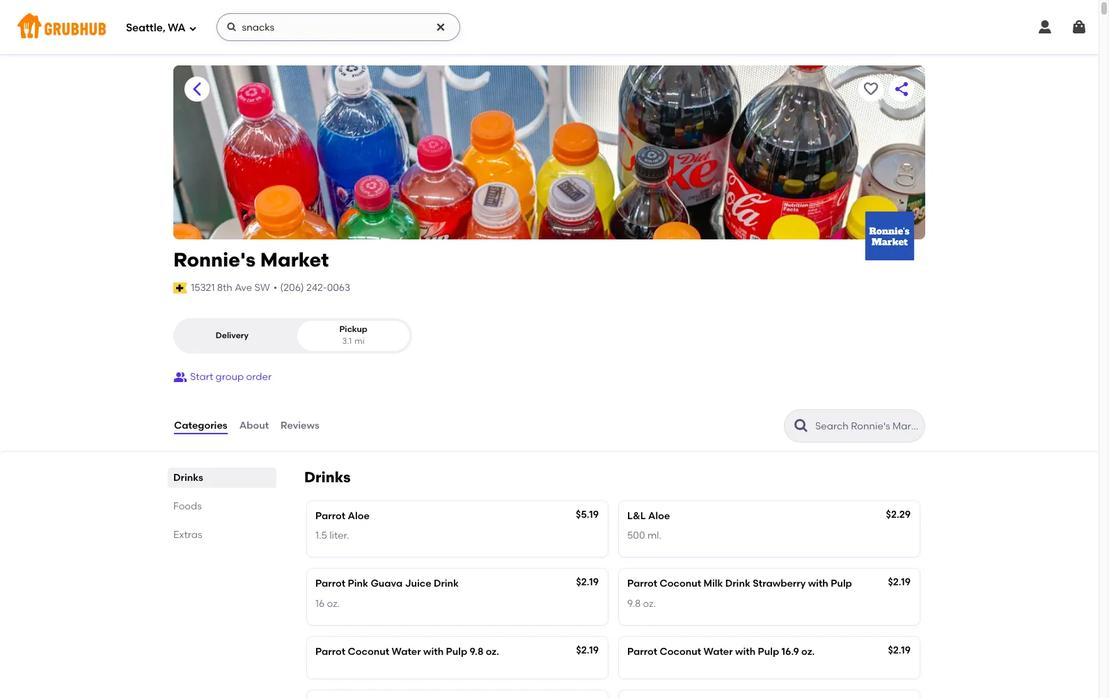 Task type: describe. For each thing, give the bounding box(es) containing it.
market
[[260, 248, 329, 272]]

• (206) 242-0063
[[274, 282, 351, 294]]

strawberry
[[753, 578, 806, 590]]

parrot coconut water with pulp 9.8 oz.
[[316, 646, 499, 658]]

seattle, wa
[[126, 21, 186, 34]]

15321 8th ave sw button
[[190, 280, 271, 296]]

1 vertical spatial 9.8
[[470, 646, 484, 658]]

500 ml.
[[628, 530, 662, 542]]

liter.
[[330, 530, 349, 542]]

save this restaurant button
[[859, 77, 884, 102]]

mi
[[355, 337, 365, 346]]

pulp for parrot coconut water with pulp 9.8 oz.
[[446, 646, 468, 658]]

people icon image
[[173, 370, 187, 384]]

3.1
[[342, 337, 352, 346]]

Search Ronnie's Market search field
[[814, 420, 921, 433]]

parrot down 16 oz.
[[316, 646, 346, 658]]

ml.
[[648, 530, 662, 542]]

guava
[[371, 578, 403, 590]]

order
[[246, 371, 272, 383]]

milk
[[704, 578, 723, 590]]

about button
[[239, 401, 270, 451]]

$2.29
[[886, 509, 911, 521]]

(206) 242-0063 button
[[280, 281, 351, 295]]

15321 8th ave sw
[[191, 282, 270, 294]]

categories
[[174, 420, 228, 432]]

(206)
[[280, 282, 304, 294]]

parrot pink guava juice drink
[[316, 578, 459, 590]]

16.9
[[782, 646, 799, 658]]

save this restaurant image
[[863, 81, 880, 98]]

1 drink from the left
[[434, 578, 459, 590]]

parrot down 9.8 oz.
[[628, 646, 658, 658]]

pulp for parrot coconut water with pulp 16.9 oz.
[[758, 646, 780, 658]]

aloe for parrot aloe
[[348, 510, 370, 522]]

8th
[[217, 282, 233, 294]]

pickup 3.1 mi
[[340, 325, 368, 346]]

l&l aloe
[[628, 510, 670, 522]]

start group order
[[190, 371, 272, 383]]

ronnie's
[[173, 248, 256, 272]]

categories button
[[173, 401, 228, 451]]

coconut for parrot coconut water with pulp 16.9 oz.
[[660, 646, 702, 658]]

9.8 oz.
[[628, 598, 656, 610]]

sw
[[255, 282, 270, 294]]

parrot for 1.5
[[316, 510, 346, 522]]

about
[[239, 420, 269, 432]]

water for 16.9
[[704, 646, 733, 658]]

Search for food, convenience, alcohol... search field
[[216, 13, 460, 41]]

parrot coconut water with pulp 16.9 oz.
[[628, 646, 815, 658]]



Task type: vqa. For each thing, say whether or not it's contained in the screenshot.
8th on the left top
yes



Task type: locate. For each thing, give the bounding box(es) containing it.
with for parrot coconut water with pulp 16.9 oz.
[[736, 646, 756, 658]]

ave
[[235, 282, 252, 294]]

l&l
[[628, 510, 646, 522]]

500
[[628, 530, 645, 542]]

1.5 liter.
[[316, 530, 349, 542]]

2 horizontal spatial with
[[808, 578, 829, 590]]

caret left icon image
[[189, 81, 205, 98]]

2 aloe from the left
[[648, 510, 670, 522]]

option group
[[173, 318, 412, 354]]

foods tab
[[173, 499, 271, 514]]

pickup
[[340, 325, 368, 334]]

0 horizontal spatial with
[[424, 646, 444, 658]]

start
[[190, 371, 213, 383]]

ronnie's market
[[173, 248, 329, 272]]

water
[[392, 646, 421, 658], [704, 646, 733, 658]]

0 horizontal spatial pulp
[[446, 646, 468, 658]]

2 water from the left
[[704, 646, 733, 658]]

1 horizontal spatial aloe
[[648, 510, 670, 522]]

1 horizontal spatial pulp
[[758, 646, 780, 658]]

242-
[[307, 282, 327, 294]]

1 horizontal spatial drink
[[726, 578, 751, 590]]

coconut for parrot coconut water with pulp 9.8 oz.
[[348, 646, 389, 658]]

15321
[[191, 282, 215, 294]]

aloe up liter.
[[348, 510, 370, 522]]

2 drink from the left
[[726, 578, 751, 590]]

parrot up 16 oz.
[[316, 578, 346, 590]]

water down milk
[[704, 646, 733, 658]]

1 water from the left
[[392, 646, 421, 658]]

1.5
[[316, 530, 327, 542]]

parrot coconut milk drink strawberry with pulp
[[628, 578, 852, 590]]

subscription pass image
[[173, 283, 188, 294]]

search icon image
[[793, 418, 810, 434]]

start group order button
[[173, 365, 272, 390]]

extras
[[173, 529, 202, 541]]

0063
[[327, 282, 351, 294]]

drinks
[[304, 469, 351, 486], [173, 472, 203, 484]]

with for parrot coconut water with pulp 9.8 oz.
[[424, 646, 444, 658]]

drinks up 'parrot aloe'
[[304, 469, 351, 486]]

juice
[[405, 578, 432, 590]]

0 horizontal spatial water
[[392, 646, 421, 658]]

main navigation navigation
[[0, 0, 1099, 54]]

group
[[216, 371, 244, 383]]

coconut for parrot coconut milk drink strawberry with pulp
[[660, 578, 702, 590]]

16 oz.
[[316, 598, 340, 610]]

pink
[[348, 578, 369, 590]]

$5.19
[[576, 509, 599, 521]]

coconut
[[660, 578, 702, 590], [348, 646, 389, 658], [660, 646, 702, 658]]

9.8
[[628, 598, 641, 610], [470, 646, 484, 658]]

2 horizontal spatial pulp
[[831, 578, 852, 590]]

with
[[808, 578, 829, 590], [424, 646, 444, 658], [736, 646, 756, 658]]

parrot
[[316, 510, 346, 522], [316, 578, 346, 590], [628, 578, 658, 590], [316, 646, 346, 658], [628, 646, 658, 658]]

drink
[[434, 578, 459, 590], [726, 578, 751, 590]]

aloe for l&l aloe
[[648, 510, 670, 522]]

1 horizontal spatial 9.8
[[628, 598, 641, 610]]

parrot aloe
[[316, 510, 370, 522]]

parrot up "1.5 liter."
[[316, 510, 346, 522]]

seattle,
[[126, 21, 165, 34]]

0 horizontal spatial 9.8
[[470, 646, 484, 658]]

aloe up ml. at the bottom right of page
[[648, 510, 670, 522]]

$2.19
[[576, 577, 599, 589], [888, 577, 911, 589], [576, 645, 599, 657], [888, 645, 911, 657]]

1 horizontal spatial with
[[736, 646, 756, 658]]

extras tab
[[173, 528, 271, 542]]

parrot for 9.8
[[628, 578, 658, 590]]

0 horizontal spatial drinks
[[173, 472, 203, 484]]

svg image
[[1037, 19, 1054, 36], [1071, 19, 1088, 36], [226, 22, 237, 33], [435, 22, 446, 33], [188, 24, 197, 32]]

parrot up 9.8 oz.
[[628, 578, 658, 590]]

1 horizontal spatial water
[[704, 646, 733, 658]]

water for 9.8
[[392, 646, 421, 658]]

0 vertical spatial 9.8
[[628, 598, 641, 610]]

delivery
[[216, 331, 249, 340]]

option group containing pickup
[[173, 318, 412, 354]]

drink right juice in the left bottom of the page
[[434, 578, 459, 590]]

drinks inside 'tab'
[[173, 472, 203, 484]]

wa
[[168, 21, 186, 34]]

16
[[316, 598, 325, 610]]

share icon image
[[894, 81, 910, 98]]

1 aloe from the left
[[348, 510, 370, 522]]

reviews button
[[280, 401, 320, 451]]

water down juice in the left bottom of the page
[[392, 646, 421, 658]]

0 horizontal spatial aloe
[[348, 510, 370, 522]]

0 horizontal spatial drink
[[434, 578, 459, 590]]

parrot for 16
[[316, 578, 346, 590]]

drink right milk
[[726, 578, 751, 590]]

foods
[[173, 501, 202, 513]]

pulp
[[831, 578, 852, 590], [446, 646, 468, 658], [758, 646, 780, 658]]

drinks tab
[[173, 471, 271, 485]]

aloe
[[348, 510, 370, 522], [648, 510, 670, 522]]

drinks up foods
[[173, 472, 203, 484]]

•
[[274, 282, 277, 294]]

oz.
[[327, 598, 340, 610], [643, 598, 656, 610], [486, 646, 499, 658], [802, 646, 815, 658]]

reviews
[[281, 420, 320, 432]]

ronnie's market logo image
[[866, 212, 915, 261]]

1 horizontal spatial drinks
[[304, 469, 351, 486]]



